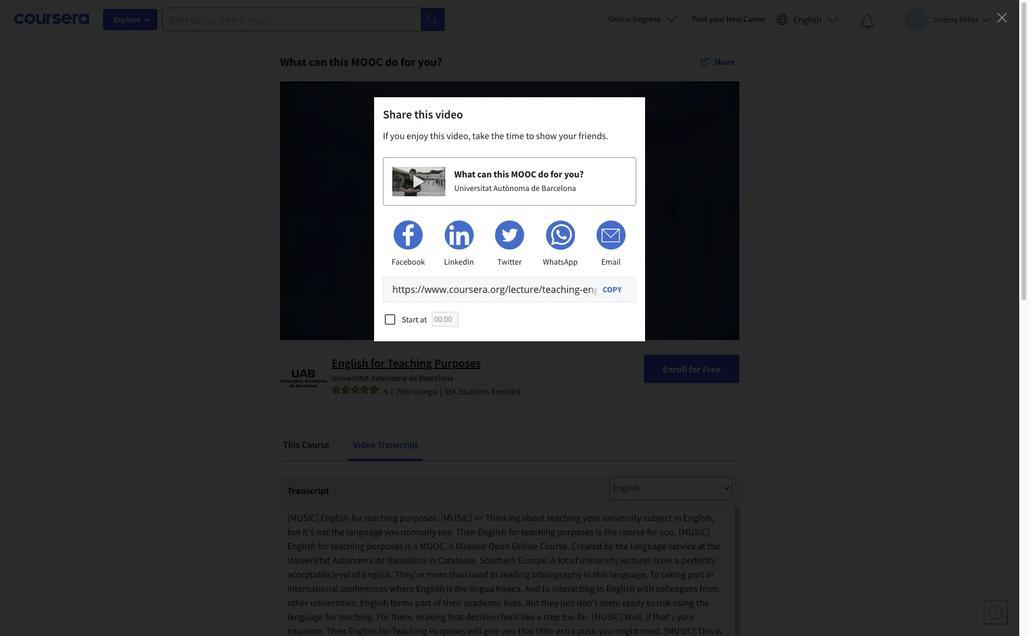 Task type: describe. For each thing, give the bounding box(es) containing it.
reading
[[500, 568, 530, 580]]

video
[[353, 439, 376, 450]]

them,
[[392, 611, 415, 623]]

0 vertical spatial a
[[449, 540, 454, 552]]

for inside what can this mooc do for you? universitat autònoma de barcelona
[[551, 168, 563, 180]]

little
[[536, 625, 554, 636]]

for up autonoma
[[351, 512, 362, 523]]

you.
[[660, 526, 677, 538]]

bibliography
[[532, 568, 582, 580]]

0 horizontal spatial transcript
[[287, 485, 329, 496]]

share this video
[[383, 107, 463, 121]]

don't
[[577, 597, 598, 608]]

push
[[578, 625, 597, 636]]

(550
[[396, 386, 411, 397]]

universitat autònoma de barcelona link
[[332, 373, 454, 383]]

for down subject
[[647, 526, 658, 538]]

your inside full screen modal dialog
[[559, 130, 577, 142]]

if
[[383, 130, 389, 142]]

their
[[443, 597, 462, 608]]

what can this mooc do for you? preview image
[[393, 167, 446, 196]]

situation.
[[287, 625, 325, 636]]

perfectly
[[682, 554, 716, 566]]

1 vertical spatial purposes
[[367, 540, 403, 552]]

time
[[507, 130, 525, 142]]

help center image
[[989, 606, 1004, 620]]

1 vertical spatial a
[[551, 554, 556, 566]]

international
[[287, 582, 339, 594]]

0 horizontal spatial is
[[405, 540, 412, 552]]

in up from
[[707, 568, 714, 580]]

share with email image
[[597, 221, 626, 250]]

what can this mooc do for you? universitat autònoma de barcelona
[[455, 168, 584, 193]]

if
[[646, 611, 651, 623]]

[music]  english for teaching purposes.  [music]  >> thinking about teaching your university subject in english, but  it's not the language you normally use.  then english for teaching purposes is the course for you.  [music] english for teaching purposes is a mooc.  a massive open online course.  created by the language service at the universitat autonoma de barcelona  in catalonia, southern europe.  a lot of university lectures have a perfectly acceptable level of english.  they're more than used to reading bibliography in this language.  to taking part in international conferences  where english is the lingua franca.  and to interacting in english with colleagues from other universities.  english forms part of their academic lives.  but they just don't seem ready to risk using the language for teaching.  for them, making that decision feels like a step too far.  [music]  well, if that's your situation.  then english for  teaching purposes will give you that little extra push you might need.  [music] 
[[287, 512, 723, 636]]

seem
[[600, 597, 621, 608]]

english for teaching purposes link
[[332, 355, 481, 370]]

using
[[673, 597, 695, 608]]

that's
[[653, 611, 676, 623]]

0 vertical spatial university
[[603, 512, 642, 523]]

1 vertical spatial then
[[327, 625, 347, 636]]

english.
[[362, 568, 393, 580]]

by
[[604, 540, 614, 552]]

new
[[727, 14, 742, 24]]

email
[[602, 257, 621, 267]]

with
[[637, 582, 655, 594]]

this course
[[283, 439, 330, 450]]

[music] up the use. on the bottom left of page
[[441, 512, 473, 523]]

2 filled star image from the left
[[351, 385, 360, 395]]

friends.
[[579, 130, 609, 142]]

you down feels
[[502, 625, 516, 636]]

video transcript button
[[349, 430, 423, 459]]

video placeholder image
[[280, 81, 740, 340]]

lot
[[558, 554, 569, 566]]

take
[[473, 130, 490, 142]]

well,
[[625, 611, 644, 623]]

this inside [music]  english for teaching purposes.  [music]  >> thinking about teaching your university subject in english, but  it's not the language you normally use.  then english for teaching purposes is the course for you.  [music] english for teaching purposes is a mooc.  a massive open online course.  created by the language service at the universitat autonoma de barcelona  in catalonia, southern europe.  a lot of university lectures have a perfectly acceptable level of english.  they're more than used to reading bibliography in this language.  to taking part in international conferences  where english is the lingua franca.  and to interacting in english with colleagues from other universities.  english forms part of their academic lives.  but they just don't seem ready to risk using the language for teaching.  for them, making that decision feels like a step too far.  [music]  well, if that's your situation.  then english for  teaching purposes will give you that little extra push you might need.  [music]
[[593, 568, 608, 580]]

teaching inside english for teaching purposes universitat autònoma de barcelona
[[388, 355, 432, 370]]

none text field inside full screen modal dialog
[[383, 277, 637, 302]]

use.
[[438, 526, 454, 538]]

universities.
[[311, 597, 358, 608]]

enrolled
[[492, 386, 521, 397]]

teaching inside [music]  english for teaching purposes.  [music]  >> thinking about teaching your university subject in english, but  it's not the language you normally use.  then english for teaching purposes is the course for you.  [music] english for teaching purposes is a mooc.  a massive open online course.  created by the language service at the universitat autonoma de barcelona  in catalonia, southern europe.  a lot of university lectures have a perfectly acceptable level of english.  they're more than used to reading bibliography in this language.  to taking part in international conferences  where english is the lingua franca.  and to interacting in english with colleagues from other universities.  english forms part of their academic lives.  but they just don't seem ready to risk using the language for teaching.  for them, making that decision feels like a step too far.  [music]  well, if that's your situation.  then english for  teaching purposes will give you that little extra push you might need.  [music]
[[392, 625, 428, 636]]

mooc for what can this mooc do for you?
[[351, 54, 383, 69]]

massive
[[456, 540, 487, 552]]

in up seem
[[597, 582, 605, 594]]

do for what can this mooc do for you? universitat autònoma de barcelona
[[539, 168, 549, 180]]

barcelona inside what can this mooc do for you? universitat autònoma de barcelona
[[542, 183, 577, 193]]

[music] down seem
[[592, 611, 623, 623]]

universitat inside what can this mooc do for you? universitat autònoma de barcelona
[[455, 183, 492, 193]]

colleagues
[[657, 582, 698, 594]]

0 vertical spatial then
[[456, 526, 476, 538]]

for up share this video on the top left of page
[[401, 54, 416, 69]]

ready
[[623, 597, 645, 608]]

can for what can this mooc do for you? universitat autònoma de barcelona
[[478, 168, 492, 180]]

1 filled star image from the left
[[341, 385, 351, 395]]

for
[[377, 611, 390, 623]]

need.
[[641, 625, 663, 636]]

find
[[693, 14, 708, 24]]

for inside button
[[689, 363, 701, 375]]

subject
[[644, 512, 673, 523]]

1 horizontal spatial purposes
[[558, 526, 594, 538]]

for down for
[[379, 625, 390, 636]]

0 horizontal spatial of
[[353, 568, 360, 580]]

share with linkedin image
[[444, 221, 474, 250]]

share with facebook image
[[394, 221, 423, 250]]

for inside english for teaching purposes universitat autònoma de barcelona
[[371, 355, 385, 370]]

for up online
[[509, 526, 520, 538]]

2 vertical spatial a
[[537, 611, 542, 623]]

to right and
[[543, 582, 551, 594]]

copy button
[[590, 278, 636, 300]]

where
[[390, 582, 414, 594]]

autonoma
[[332, 554, 374, 566]]

southern
[[480, 554, 517, 566]]

franca.
[[496, 582, 523, 594]]

de inside english for teaching purposes universitat autònoma de barcelona
[[409, 373, 418, 383]]

the up by
[[604, 526, 617, 538]]

coursera image
[[14, 10, 89, 28]]

de inside what can this mooc do for you? universitat autònoma de barcelona
[[532, 183, 540, 193]]

than
[[449, 568, 468, 580]]

online
[[512, 540, 538, 552]]

teaching down about
[[522, 526, 556, 538]]

this
[[283, 439, 300, 450]]

english up open at the bottom of the page
[[478, 526, 507, 538]]

english inside button
[[794, 13, 823, 25]]

|
[[440, 385, 443, 397]]

might
[[616, 625, 639, 636]]

you inside full screen modal dialog
[[390, 130, 405, 142]]

to down southern
[[490, 568, 499, 580]]

english for teaching purposes universitat autònoma de barcelona
[[332, 355, 481, 383]]

the up perfectly
[[708, 540, 721, 552]]

barcelona inside [music]  english for teaching purposes.  [music]  >> thinking about teaching your university subject in english, but  it's not the language you normally use.  then english for teaching purposes is the course for you.  [music] english for teaching purposes is a mooc.  a massive open online course.  created by the language service at the universitat autonoma de barcelona  in catalonia, southern europe.  a lot of university lectures have a perfectly acceptable level of english.  they're more than used to reading bibliography in this language.  to taking part in international conferences  where english is the lingua franca.  and to interacting in english with colleagues from other universities.  english forms part of their academic lives.  but they just don't seem ready to risk using the language for teaching.  for them, making that decision feels like a step too far.  [music]  well, if that's your situation.  then english for  teaching purposes will give you that little extra push you might need.  [music]
[[387, 554, 427, 566]]

to inside full screen modal dialog
[[526, 130, 535, 142]]

find your new career
[[693, 14, 767, 24]]

show notifications image
[[861, 15, 875, 29]]

2 horizontal spatial of
[[571, 554, 578, 566]]

2 filled star image from the left
[[360, 385, 370, 395]]

mooc.
[[420, 540, 447, 552]]

0 horizontal spatial that
[[448, 611, 464, 623]]

ratings)
[[412, 386, 438, 397]]

acceptable
[[287, 568, 330, 580]]

[music] down that's
[[665, 625, 696, 636]]

english down more
[[416, 582, 445, 594]]

the right not
[[332, 526, 345, 538]]

the down from
[[697, 597, 710, 608]]

forms
[[391, 597, 414, 608]]

what for what can this mooc do for you? universitat autònoma de barcelona
[[455, 168, 476, 180]]

autònoma inside english for teaching purposes universitat autònoma de barcelona
[[371, 373, 407, 383]]

free
[[703, 363, 721, 375]]

universitat autònoma de barcelona image
[[280, 355, 327, 402]]

video transcript
[[353, 439, 418, 450]]

give
[[484, 625, 500, 636]]

at inside [music]  english for teaching purposes.  [music]  >> thinking about teaching your university subject in english, but  it's not the language you normally use.  then english for teaching purposes is the course for you.  [music] english for teaching purposes is a mooc.  a massive open online course.  created by the language service at the universitat autonoma de barcelona  in catalonia, southern europe.  a lot of university lectures have a perfectly acceptable level of english.  they're more than used to reading bibliography in this language.  to taking part in international conferences  where english is the lingua franca.  and to interacting in english with colleagues from other universities.  english forms part of their academic lives.  but they just don't seem ready to risk using the language for teaching.  for them, making that decision feels like a step too far.  [music]  well, if that's your situation.  then english for  teaching purposes will give you that little extra push you might need.  [music]
[[698, 540, 706, 552]]

your right find
[[710, 14, 725, 24]]

created
[[572, 540, 603, 552]]

if you enjoy this video, take the time to show your friends.
[[383, 130, 609, 142]]



Task type: locate. For each thing, give the bounding box(es) containing it.
extra
[[556, 625, 576, 636]]

the down than
[[455, 582, 468, 594]]

1 horizontal spatial you?
[[565, 168, 584, 180]]

1 horizontal spatial de
[[409, 373, 418, 383]]

0 vertical spatial part
[[688, 568, 705, 580]]

course
[[302, 439, 330, 450]]

1 vertical spatial transcript
[[287, 485, 329, 496]]

2 vertical spatial is
[[447, 582, 453, 594]]

academic
[[464, 597, 502, 608]]

you right if
[[390, 130, 405, 142]]

filled star image
[[332, 385, 341, 395], [351, 385, 360, 395]]

0 horizontal spatial a
[[449, 540, 454, 552]]

autònoma up the 4.7
[[371, 373, 407, 383]]

0 vertical spatial de
[[532, 183, 540, 193]]

0 vertical spatial teaching
[[388, 355, 432, 370]]

for
[[401, 54, 416, 69], [551, 168, 563, 180], [371, 355, 385, 370], [689, 363, 701, 375], [351, 512, 362, 523], [509, 526, 520, 538], [647, 526, 658, 538], [318, 540, 329, 552], [326, 611, 337, 623], [379, 625, 390, 636]]

is down the normally
[[405, 540, 412, 552]]

0 horizontal spatial autònoma
[[371, 373, 407, 383]]

to right time
[[526, 130, 535, 142]]

do
[[385, 54, 399, 69], [539, 168, 549, 180]]

2 horizontal spatial language
[[631, 540, 667, 552]]

can
[[309, 54, 327, 69], [478, 168, 492, 180]]

career
[[744, 14, 767, 24]]

english down the language.
[[607, 582, 635, 594]]

facebook
[[392, 257, 425, 267]]

1 vertical spatial purposes
[[429, 625, 466, 636]]

you? for what can this mooc do for you?
[[418, 54, 443, 69]]

you right push
[[599, 625, 614, 636]]

your up "created"
[[583, 512, 601, 523]]

1 horizontal spatial can
[[478, 168, 492, 180]]

0 horizontal spatial filled star image
[[332, 385, 341, 395]]

1 vertical spatial a
[[675, 554, 680, 566]]

is up "created"
[[596, 526, 602, 538]]

barcelona up |
[[419, 373, 454, 383]]

none field inside full screen modal dialog
[[432, 312, 459, 327]]

language up the situation.
[[287, 611, 324, 623]]

that down the their
[[448, 611, 464, 623]]

course details tabs tab list
[[279, 430, 742, 461]]

english up not
[[321, 512, 350, 523]]

2 vertical spatial de
[[375, 554, 385, 566]]

enroll for free button
[[644, 355, 740, 383]]

enjoy
[[407, 130, 429, 142]]

language up autonoma
[[346, 526, 383, 538]]

universitat inside [music]  english for teaching purposes.  [music]  >> thinking about teaching your university subject in english, but  it's not the language you normally use.  then english for teaching purposes is the course for you.  [music] english for teaching purposes is a mooc.  a massive open online course.  created by the language service at the universitat autonoma de barcelona  in catalonia, southern europe.  a lot of university lectures have a perfectly acceptable level of english.  they're more than used to reading bibliography in this language.  to taking part in international conferences  where english is the lingua franca.  and to interacting in english with colleagues from other universities.  english forms part of their academic lives.  but they just don't seem ready to risk using the language for teaching.  for them, making that decision feels like a step too far.  [music]  well, if that's your situation.  then english for  teaching purposes will give you that little extra push you might need.  [music]
[[287, 554, 330, 566]]

0 vertical spatial universitat
[[455, 183, 492, 193]]

your right 'show'
[[559, 130, 577, 142]]

0 vertical spatial purposes
[[435, 355, 481, 370]]

too
[[562, 611, 576, 623]]

1 vertical spatial teaching
[[392, 625, 428, 636]]

0 horizontal spatial share
[[383, 107, 412, 121]]

1 horizontal spatial language
[[346, 526, 383, 538]]

of down autonoma
[[353, 568, 360, 580]]

1 horizontal spatial of
[[434, 597, 442, 608]]

1 horizontal spatial a
[[551, 554, 556, 566]]

a
[[414, 540, 418, 552], [675, 554, 680, 566], [537, 611, 542, 623]]

normally
[[401, 526, 436, 538]]

1 vertical spatial mooc
[[511, 168, 537, 180]]

teaching left purposes.
[[364, 512, 398, 523]]

mooc inside what can this mooc do for you? universitat autònoma de barcelona
[[511, 168, 537, 180]]

making
[[417, 611, 446, 623]]

they
[[542, 597, 559, 608]]

0 vertical spatial a
[[414, 540, 418, 552]]

filled star image left half-filled star icon
[[341, 385, 351, 395]]

used
[[470, 568, 489, 580]]

95k
[[445, 386, 457, 397]]

share for share
[[714, 57, 735, 67]]

in up the you.
[[674, 512, 682, 523]]

purposes.
[[400, 512, 439, 523]]

for down not
[[318, 540, 329, 552]]

>>
[[474, 512, 484, 523]]

a down the normally
[[414, 540, 418, 552]]

purposes inside [music]  english for teaching purposes.  [music]  >> thinking about teaching your university subject in english, but  it's not the language you normally use.  then english for teaching purposes is the course for you.  [music] english for teaching purposes is a mooc.  a massive open online course.  created by the language service at the universitat autonoma de barcelona  in catalonia, southern europe.  a lot of university lectures have a perfectly acceptable level of english.  they're more than used to reading bibliography in this language.  to taking part in international conferences  where english is the lingua franca.  and to interacting in english with colleagues from other universities.  english forms part of their academic lives.  but they just don't seem ready to risk using the language for teaching.  for them, making that decision feels like a step too far.  [music]  well, if that's your situation.  then english for  teaching purposes will give you that little extra push you might need.  [music]
[[429, 625, 466, 636]]

you? down friends.
[[565, 168, 584, 180]]

teaching down them,
[[392, 625, 428, 636]]

what inside what can this mooc do for you? universitat autònoma de barcelona
[[455, 168, 476, 180]]

1 vertical spatial what
[[455, 168, 476, 180]]

0 horizontal spatial you?
[[418, 54, 443, 69]]

purposes
[[558, 526, 594, 538], [367, 540, 403, 552]]

filled star image
[[341, 385, 351, 395], [360, 385, 370, 395]]

from
[[700, 582, 719, 594]]

None text field
[[383, 277, 637, 302]]

purposes down making
[[429, 625, 466, 636]]

1 horizontal spatial at
[[698, 540, 706, 552]]

level
[[332, 568, 351, 580]]

you?
[[418, 54, 443, 69], [565, 168, 584, 180]]

share for share this video
[[383, 107, 412, 121]]

at right start
[[420, 314, 427, 325]]

open
[[489, 540, 510, 552]]

but
[[526, 597, 540, 608]]

1 vertical spatial at
[[698, 540, 706, 552]]

do inside what can this mooc do for you? universitat autònoma de barcelona
[[539, 168, 549, 180]]

filled star image left half-filled star icon
[[351, 385, 360, 395]]

1 vertical spatial university
[[580, 554, 619, 566]]

0 horizontal spatial language
[[287, 611, 324, 623]]

your down using
[[677, 611, 695, 623]]

you left the normally
[[385, 526, 399, 538]]

university down by
[[580, 554, 619, 566]]

0 horizontal spatial can
[[309, 54, 327, 69]]

in
[[674, 512, 682, 523], [429, 554, 436, 566], [584, 568, 592, 580], [707, 568, 714, 580], [597, 582, 605, 594]]

4.7
[[384, 386, 394, 397]]

risk
[[657, 597, 671, 608]]

course.
[[540, 540, 570, 552]]

lives.
[[504, 597, 524, 608]]

universitat inside english for teaching purposes universitat autònoma de barcelona
[[332, 373, 370, 383]]

feels
[[501, 611, 519, 623]]

the right 'take'
[[492, 130, 505, 142]]

teaching up universitat autònoma de barcelona link
[[388, 355, 432, 370]]

conferences
[[341, 582, 388, 594]]

0 vertical spatial that
[[448, 611, 464, 623]]

mooc for what can this mooc do for you? universitat autònoma de barcelona
[[511, 168, 537, 180]]

0 vertical spatial what
[[280, 54, 307, 69]]

teaching
[[364, 512, 398, 523], [547, 512, 581, 523], [522, 526, 556, 538], [331, 540, 365, 552]]

video,
[[447, 130, 471, 142]]

1 horizontal spatial do
[[539, 168, 549, 180]]

they're
[[395, 568, 425, 580]]

1 vertical spatial that
[[518, 625, 534, 636]]

in up interacting
[[584, 568, 592, 580]]

not
[[316, 526, 330, 538]]

filled star image right universitat autònoma de barcelona image
[[332, 385, 341, 395]]

enroll for free
[[663, 363, 721, 375]]

universitat up share with linkedin image
[[455, 183, 492, 193]]

half-filled star image
[[370, 385, 379, 395]]

1 filled star image from the left
[[332, 385, 341, 395]]

universitat
[[455, 183, 492, 193], [332, 373, 370, 383], [287, 554, 330, 566]]

share inside full screen modal dialog
[[383, 107, 412, 121]]

1 horizontal spatial universitat
[[332, 373, 370, 383]]

start
[[402, 314, 419, 325]]

0 horizontal spatial purposes
[[367, 540, 403, 552]]

for down universities.
[[326, 611, 337, 623]]

what can this mooc do for you?
[[280, 54, 443, 69]]

show
[[536, 130, 557, 142]]

interacting
[[553, 582, 595, 594]]

0 vertical spatial language
[[346, 526, 383, 538]]

1 horizontal spatial filled star image
[[360, 385, 370, 395]]

barcelona up share with whatsapp image
[[542, 183, 577, 193]]

barcelona inside english for teaching purposes universitat autònoma de barcelona
[[419, 373, 454, 383]]

None field
[[432, 312, 459, 327]]

1 vertical spatial language
[[631, 540, 667, 552]]

close image
[[995, 10, 1011, 25]]

1 vertical spatial do
[[539, 168, 549, 180]]

in down mooc.
[[429, 554, 436, 566]]

1 horizontal spatial transcript
[[378, 439, 418, 450]]

will
[[468, 625, 482, 636]]

just
[[561, 597, 575, 608]]

part down perfectly
[[688, 568, 705, 580]]

of right 'lot'
[[571, 554, 578, 566]]

you? for what can this mooc do for you? universitat autònoma de barcelona
[[565, 168, 584, 180]]

1 vertical spatial can
[[478, 168, 492, 180]]

english button
[[773, 0, 844, 38]]

transcript inside video transcript button
[[378, 439, 418, 450]]

but
[[287, 526, 301, 538]]

to
[[650, 568, 660, 580]]

0 horizontal spatial do
[[385, 54, 399, 69]]

0 vertical spatial is
[[596, 526, 602, 538]]

2 vertical spatial language
[[287, 611, 324, 623]]

at inside full screen modal dialog
[[420, 314, 427, 325]]

english,
[[684, 512, 715, 523]]

this inside what can this mooc do for you? universitat autònoma de barcelona
[[494, 168, 510, 180]]

1 horizontal spatial autònoma
[[494, 183, 530, 193]]

you? up share this video on the top left of page
[[418, 54, 443, 69]]

0 vertical spatial autònoma
[[494, 183, 530, 193]]

a left 'lot'
[[551, 554, 556, 566]]

de down english for teaching purposes link
[[409, 373, 418, 383]]

english right "career"
[[794, 13, 823, 25]]

1 vertical spatial part
[[415, 597, 432, 608]]

for left free
[[689, 363, 701, 375]]

1 horizontal spatial share
[[714, 57, 735, 67]]

for up universitat autònoma de barcelona link
[[371, 355, 385, 370]]

then
[[456, 526, 476, 538], [327, 625, 347, 636]]

0 vertical spatial can
[[309, 54, 327, 69]]

0 vertical spatial you?
[[418, 54, 443, 69]]

[music]
[[287, 512, 319, 523], [441, 512, 473, 523], [679, 526, 711, 538], [592, 611, 623, 623], [665, 625, 696, 636]]

about
[[522, 512, 546, 523]]

1 vertical spatial universitat
[[332, 373, 370, 383]]

0 vertical spatial mooc
[[351, 54, 383, 69]]

1 vertical spatial de
[[409, 373, 418, 383]]

share up if
[[383, 107, 412, 121]]

0 horizontal spatial universitat
[[287, 554, 330, 566]]

0 horizontal spatial mooc
[[351, 54, 383, 69]]

2 horizontal spatial de
[[532, 183, 540, 193]]

0 horizontal spatial part
[[415, 597, 432, 608]]

lingua
[[470, 582, 494, 594]]

you? inside what can this mooc do for you? universitat autònoma de barcelona
[[565, 168, 584, 180]]

taking
[[662, 568, 687, 580]]

de
[[532, 183, 540, 193], [409, 373, 418, 383], [375, 554, 385, 566]]

transcript right video
[[378, 439, 418, 450]]

then up the massive
[[456, 526, 476, 538]]

english up universitat autònoma de barcelona link
[[332, 355, 369, 370]]

university
[[603, 512, 642, 523], [580, 554, 619, 566]]

language up the lectures
[[631, 540, 667, 552]]

share with twitter image
[[495, 221, 525, 250]]

share down find your new career link
[[714, 57, 735, 67]]

enroll
[[663, 363, 688, 375]]

1 vertical spatial share
[[383, 107, 412, 121]]

a down the use. on the bottom left of page
[[449, 540, 454, 552]]

1 horizontal spatial what
[[455, 168, 476, 180]]

far.
[[578, 611, 590, 623]]

universitat right universitat autònoma de barcelona image
[[332, 373, 370, 383]]

4.7 (550 ratings) | 95k students enrolled
[[384, 385, 521, 397]]

1 horizontal spatial is
[[447, 582, 453, 594]]

language
[[346, 526, 383, 538], [631, 540, 667, 552], [287, 611, 324, 623]]

1 vertical spatial barcelona
[[419, 373, 454, 383]]

[music] down english,
[[679, 526, 711, 538]]

lectures
[[621, 554, 652, 566]]

english down it's
[[287, 540, 316, 552]]

the right by
[[616, 540, 629, 552]]

purposes up 4.7 (550 ratings) | 95k students enrolled on the bottom of page
[[435, 355, 481, 370]]

that
[[448, 611, 464, 623], [518, 625, 534, 636]]

more
[[427, 568, 448, 580]]

2 horizontal spatial is
[[596, 526, 602, 538]]

0 vertical spatial do
[[385, 54, 399, 69]]

is up the their
[[447, 582, 453, 594]]

a right have
[[675, 554, 680, 566]]

barcelona
[[542, 183, 577, 193], [419, 373, 454, 383], [387, 554, 427, 566]]

thinking
[[486, 512, 520, 523]]

it's
[[303, 526, 315, 538]]

2 horizontal spatial a
[[675, 554, 680, 566]]

1 horizontal spatial that
[[518, 625, 534, 636]]

your
[[710, 14, 725, 24], [559, 130, 577, 142], [583, 512, 601, 523], [677, 611, 695, 623]]

filled star image left the 4.7
[[360, 385, 370, 395]]

copy
[[603, 284, 622, 295]]

2 vertical spatial of
[[434, 597, 442, 608]]

0 vertical spatial at
[[420, 314, 427, 325]]

universitat up acceptable
[[287, 554, 330, 566]]

1 horizontal spatial filled star image
[[351, 385, 360, 395]]

part up making
[[415, 597, 432, 608]]

english down teaching.
[[349, 625, 377, 636]]

share with whatsapp image
[[546, 221, 576, 250]]

2 vertical spatial barcelona
[[387, 554, 427, 566]]

autònoma inside what can this mooc do for you? universitat autònoma de barcelona
[[494, 183, 530, 193]]

purposes inside english for teaching purposes universitat autònoma de barcelona
[[435, 355, 481, 370]]

at up perfectly
[[698, 540, 706, 552]]

a
[[449, 540, 454, 552], [551, 554, 556, 566]]

english up for
[[360, 597, 389, 608]]

1 horizontal spatial part
[[688, 568, 705, 580]]

to left risk
[[647, 597, 655, 608]]

de inside [music]  english for teaching purposes.  [music]  >> thinking about teaching your university subject in english, but  it's not the language you normally use.  then english for teaching purposes is the course for you.  [music] english for teaching purposes is a mooc.  a massive open online course.  created by the language service at the universitat autonoma de barcelona  in catalonia, southern europe.  a lot of university lectures have a perfectly acceptable level of english.  they're more than used to reading bibliography in this language.  to taking part in international conferences  where english is the lingua franca.  and to interacting in english with colleagues from other universities.  english forms part of their academic lives.  but they just don't seem ready to risk using the language for teaching.  for them, making that decision feels like a step too far.  [music]  well, if that's your situation.  then english for  teaching purposes will give you that little extra push you might need.  [music]
[[375, 554, 385, 566]]

do for what can this mooc do for you?
[[385, 54, 399, 69]]

start at
[[402, 314, 427, 325]]

autònoma
[[494, 183, 530, 193], [371, 373, 407, 383]]

0 horizontal spatial at
[[420, 314, 427, 325]]

barcelona up they're
[[387, 554, 427, 566]]

dialog
[[0, 0, 1020, 636]]

0 horizontal spatial a
[[414, 540, 418, 552]]

de up english.
[[375, 554, 385, 566]]

teaching up course.
[[547, 512, 581, 523]]

autònoma up share with twitter image
[[494, 183, 530, 193]]

1 horizontal spatial then
[[456, 526, 476, 538]]

1 horizontal spatial a
[[537, 611, 542, 623]]

0 horizontal spatial then
[[327, 625, 347, 636]]

1 horizontal spatial mooc
[[511, 168, 537, 180]]

1 vertical spatial you?
[[565, 168, 584, 180]]

europe.
[[519, 554, 549, 566]]

you
[[390, 130, 405, 142], [385, 526, 399, 538], [502, 625, 516, 636], [599, 625, 614, 636]]

None search field
[[162, 7, 445, 31]]

can inside what can this mooc do for you? universitat autònoma de barcelona
[[478, 168, 492, 180]]

that down like
[[518, 625, 534, 636]]

at
[[420, 314, 427, 325], [698, 540, 706, 552]]

0 vertical spatial share
[[714, 57, 735, 67]]

teaching up autonoma
[[331, 540, 365, 552]]

1 vertical spatial autònoma
[[371, 373, 407, 383]]

of left the their
[[434, 597, 442, 608]]

video
[[436, 107, 463, 121]]

the
[[492, 130, 505, 142], [332, 526, 345, 538], [604, 526, 617, 538], [616, 540, 629, 552], [708, 540, 721, 552], [455, 582, 468, 594], [697, 597, 710, 608]]

for down 'show'
[[551, 168, 563, 180]]

purposes up english.
[[367, 540, 403, 552]]

2 vertical spatial universitat
[[287, 554, 330, 566]]

the inside full screen modal dialog
[[492, 130, 505, 142]]

2 horizontal spatial universitat
[[455, 183, 492, 193]]

0 horizontal spatial what
[[280, 54, 307, 69]]

english inside english for teaching purposes universitat autònoma de barcelona
[[332, 355, 369, 370]]

0 horizontal spatial de
[[375, 554, 385, 566]]

0 vertical spatial barcelona
[[542, 183, 577, 193]]

full screen modal dialog
[[0, 0, 1020, 636]]

0 vertical spatial purposes
[[558, 526, 594, 538]]

then down teaching.
[[327, 625, 347, 636]]

0 horizontal spatial filled star image
[[341, 385, 351, 395]]

[music] up it's
[[287, 512, 319, 523]]

what for what can this mooc do for you?
[[280, 54, 307, 69]]

university up course
[[603, 512, 642, 523]]

purposes up "created"
[[558, 526, 594, 538]]

can for what can this mooc do for you?
[[309, 54, 327, 69]]



Task type: vqa. For each thing, say whether or not it's contained in the screenshot.
left can
yes



